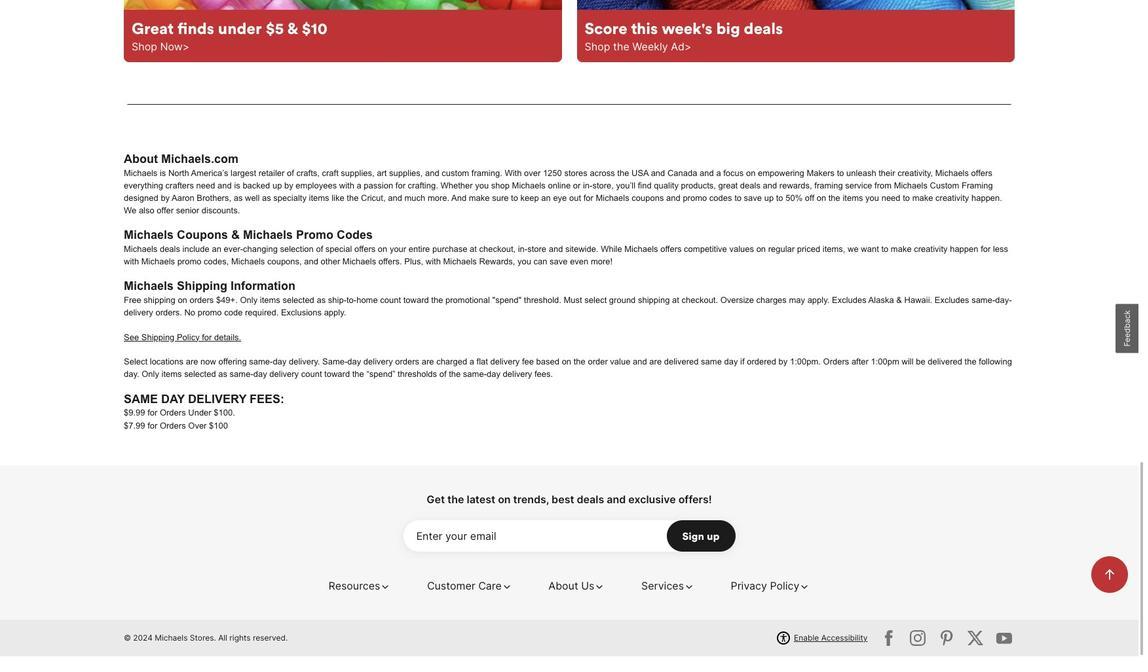 Task type: locate. For each thing, give the bounding box(es) containing it.
delivery
[[124, 308, 153, 318], [364, 358, 393, 368], [490, 358, 520, 368], [269, 370, 299, 380], [503, 370, 532, 380]]

select
[[124, 358, 148, 368]]

0 horizontal spatial need
[[196, 181, 215, 191]]

1 vertical spatial &
[[231, 229, 240, 242]]

policy inside 'dropdown button'
[[770, 581, 800, 594]]

based
[[536, 358, 560, 368]]

0 vertical spatial a
[[716, 169, 721, 179]]

promo inside about michaels.com michaels is north america's largest retailer of crafts, craft supplies, art supplies, and custom framing. with over 1250 stores across the usa and canada and a focus on empowering makers to unleash their creativity, michaels offers everything crafters need and is backed up by employees with a passion for crafting. whether you shop michaels online or in-store, you'll find quality products, great deals and rewards, framing service from michaels custom framing designed by aaron brothers, as well as specialty items like the cricut, and much more. and make sure to keep an eye out for michaels coupons and promo codes to save up to 50% off on the items you need to make creativity happen. we also offer senior discounts.
[[683, 194, 707, 204]]

Enter your email field
[[403, 522, 735, 553]]

products,
[[681, 181, 716, 191]]

twitter image
[[879, 629, 900, 650], [936, 629, 957, 650], [965, 629, 986, 650]]

1 shop from the left
[[132, 40, 157, 54]]

coupons
[[177, 229, 228, 242]]

same- down flat
[[463, 370, 487, 380]]

at left checkout. at the top right of the page
[[672, 296, 679, 306]]

checkout.
[[682, 296, 718, 306]]

supplies, up "crafting."
[[389, 169, 423, 179]]

2 vertical spatial promo
[[198, 308, 222, 318]]

orders inside select locations are now offering same-day delivery. same-day delivery orders are charged a flat delivery fee based on the order value and are delivered same day if ordered by 1:00pm. orders after 1:00pm will be delivered the following day. only items selected as same-day delivery count toward the "spend" thresholds of the same-day delivery fees.
[[823, 358, 849, 368]]

1 horizontal spatial up
[[707, 531, 720, 544]]

delivered left same
[[664, 358, 699, 368]]

less
[[993, 245, 1008, 255]]

and up products,
[[700, 169, 714, 179]]

0 vertical spatial orders
[[190, 296, 214, 306]]

michaels deals include an ever-changing selection of special offers on your entire purchase at checkout, in-store and sitewide. while michaels offers competitive values on regular priced items,
[[124, 245, 848, 255]]

toward inside select locations are now offering same-day delivery. same-day delivery orders are charged a flat delivery fee based on the order value and are delivered same day if ordered by 1:00pm. orders after 1:00pm will be delivered the following day. only items selected as same-day delivery count toward the "spend" thresholds of the same-day delivery fees.
[[324, 370, 350, 380]]

selected up exclusions
[[283, 296, 314, 306]]

1 vertical spatial need
[[882, 194, 901, 204]]

shop inside great finds under $5 & $10 shop now>
[[132, 40, 157, 54]]

1 horizontal spatial orders
[[395, 358, 419, 368]]

deals down 'focus' at the right top of page
[[740, 181, 761, 191]]

orders up thresholds
[[395, 358, 419, 368]]

and up quality
[[651, 169, 665, 179]]

0 vertical spatial up
[[272, 181, 282, 191]]

0 horizontal spatial a
[[357, 181, 361, 191]]

to
[[837, 169, 844, 179], [511, 194, 518, 204], [735, 194, 742, 204], [776, 194, 783, 204], [903, 194, 910, 204], [881, 245, 889, 255]]

1 vertical spatial of
[[316, 245, 323, 255]]

0 vertical spatial you
[[475, 181, 489, 191]]

apply. down ship-
[[324, 308, 346, 318]]

0 horizontal spatial by
[[161, 194, 170, 204]]

2 vertical spatial by
[[779, 358, 788, 368]]

0 horizontal spatial you
[[475, 181, 489, 191]]

happen
[[950, 245, 978, 255]]

crafting.
[[408, 181, 438, 191]]

about inside dropdown button
[[549, 581, 578, 594]]

eye
[[553, 194, 567, 204]]

0 horizontal spatial save
[[550, 257, 568, 267]]

online
[[548, 181, 571, 191]]

the left "spend" in the left of the page
[[352, 370, 364, 380]]

only inside select locations are now offering same-day delivery. same-day delivery orders are charged a flat delivery fee based on the order value and are delivered same day if ordered by 1:00pm. orders after 1:00pm will be delivered the following day. only items selected as same-day delivery count toward the "spend" thresholds of the same-day delivery fees.
[[142, 370, 159, 380]]

twitter image
[[907, 629, 928, 650]]

to inside "we want to make creativity happen for less with michaels promo codes, michaels coupons, and other michaels offers. plus, with michaels rewards, you can save even more!"
[[881, 245, 889, 255]]

0 horizontal spatial about
[[124, 153, 158, 167]]

craft
[[322, 169, 339, 179]]

toward down the 'plus,'
[[403, 296, 429, 306]]

privacy policy
[[731, 581, 800, 594]]

deals right 'big'
[[744, 19, 783, 38]]

the down score
[[613, 40, 629, 54]]

now
[[201, 358, 216, 368]]

shop inside score this week's big deals shop the weekly ad>
[[585, 40, 610, 54]]

shop down great
[[132, 40, 157, 54]]

free shipping on orders $49+. only items selected as ship-to-home count toward the promotional "spend" threshold. must select ground shipping at checkout. oversize charges may apply. excludes alaska & hawaii. excludes same-day- delivery orders. no promo code required. exclusions apply.
[[124, 296, 1012, 318]]

by right ordered
[[779, 358, 788, 368]]

1 vertical spatial shipping
[[141, 333, 174, 343]]

0 horizontal spatial orders
[[190, 296, 214, 306]]

0 vertical spatial by
[[284, 181, 293, 191]]

orders left after at the right of the page
[[823, 358, 849, 368]]

an
[[541, 194, 551, 204], [212, 245, 221, 255]]

need down from
[[882, 194, 901, 204]]

shipping up $49+.
[[177, 280, 227, 294]]

customer care button
[[427, 579, 512, 595]]

0 vertical spatial of
[[287, 169, 294, 179]]

1 horizontal spatial save
[[744, 194, 762, 204]]

1 horizontal spatial excludes
[[935, 296, 969, 306]]

the inside score this week's big deals shop the weekly ad>
[[613, 40, 629, 54]]

delivered right the be
[[928, 358, 962, 368]]

2 horizontal spatial by
[[779, 358, 788, 368]]

purchase
[[432, 245, 467, 255]]

shipping for see
[[141, 333, 174, 343]]

are up thresholds
[[422, 358, 434, 368]]

the
[[613, 40, 629, 54], [617, 169, 629, 179], [347, 194, 359, 204], [829, 194, 840, 204], [431, 296, 443, 306], [574, 358, 586, 368], [965, 358, 977, 368], [352, 370, 364, 380], [449, 370, 461, 380], [447, 494, 464, 507]]

1 vertical spatial apply.
[[324, 308, 346, 318]]

after
[[852, 358, 869, 368]]

2 shop from the left
[[585, 40, 610, 54]]

you down from
[[866, 194, 879, 204]]

same day delivery fees: $9.99 for orders under $100. $7.99 for orders over $100
[[124, 394, 284, 432]]

shipping right ground
[[638, 296, 670, 306]]

©
[[124, 634, 131, 644]]

1 supplies, from the left
[[341, 169, 375, 179]]

policy
[[177, 333, 200, 343], [770, 581, 800, 594]]

a
[[716, 169, 721, 179], [357, 181, 361, 191], [470, 358, 474, 368]]

0 horizontal spatial twitter image
[[879, 629, 900, 650]]

select locations are now offering same-day delivery. same-day delivery orders are charged a flat delivery fee based on the order value and are delivered same day if ordered by 1:00pm. orders after 1:00pm will be delivered the following day. only items selected as same-day delivery count toward the "spend" thresholds of the same-day delivery fees.
[[124, 358, 1012, 380]]

orders down day
[[160, 409, 186, 419]]

0 horizontal spatial in-
[[518, 245, 528, 255]]

2 horizontal spatial twitter image
[[965, 629, 986, 650]]

resources
[[329, 581, 380, 594]]

creativity left happen
[[914, 245, 948, 255]]

focus
[[723, 169, 744, 179]]

count right the home
[[380, 296, 401, 306]]

2 vertical spatial &
[[896, 296, 902, 306]]

0 horizontal spatial excludes
[[832, 296, 867, 306]]

with down entire
[[426, 257, 441, 267]]

as left ship-
[[317, 296, 326, 306]]

at right purchase
[[470, 245, 477, 255]]

to left 50%
[[776, 194, 783, 204]]

1 vertical spatial promo
[[177, 257, 201, 267]]

1 horizontal spatial need
[[882, 194, 901, 204]]

1 horizontal spatial selected
[[283, 296, 314, 306]]

1 horizontal spatial apply.
[[808, 296, 830, 306]]

0 horizontal spatial shipping
[[144, 296, 175, 306]]

code
[[224, 308, 243, 318]]

art
[[377, 169, 387, 179]]

great
[[132, 19, 174, 38]]

items
[[309, 194, 329, 204], [843, 194, 863, 204], [260, 296, 280, 306], [162, 370, 182, 380]]

is left north
[[160, 169, 166, 179]]

stores
[[564, 169, 588, 179]]

0 vertical spatial an
[[541, 194, 551, 204]]

1 horizontal spatial a
[[470, 358, 474, 368]]

retailer
[[259, 169, 285, 179]]

0 vertical spatial shipping
[[177, 280, 227, 294]]

up down retailer
[[272, 181, 282, 191]]

promo inside "we want to make creativity happen for less with michaels promo codes, michaels coupons, and other michaels offers. plus, with michaels rewards, you can save even more!"
[[177, 257, 201, 267]]

under
[[188, 409, 211, 419]]

in- inside about michaels.com michaels is north america's largest retailer of crafts, craft supplies, art supplies, and custom framing. with over 1250 stores across the usa and canada and a focus on empowering makers to unleash their creativity, michaels offers everything crafters need and is backed up by employees with a passion for crafting. whether you shop michaels online or in-store, you'll find quality products, great deals and rewards, framing service from michaels custom framing designed by aaron brothers, as well as specialty items like the cricut, and much more. and make sure to keep an eye out for michaels coupons and promo codes to save up to 50% off on the items you need to make creativity happen. we also offer senior discounts.
[[583, 181, 593, 191]]

2 excludes from the left
[[935, 296, 969, 306]]

2 vertical spatial you
[[518, 257, 531, 267]]

you left can
[[518, 257, 531, 267]]

1 horizontal spatial policy
[[770, 581, 800, 594]]

you inside "we want to make creativity happen for less with michaels promo codes, michaels coupons, and other michaels offers. plus, with michaels rewards, you can save even more!"
[[518, 257, 531, 267]]

orders left over
[[160, 422, 186, 432]]

0 horizontal spatial at
[[470, 245, 477, 255]]

of
[[287, 169, 294, 179], [316, 245, 323, 255], [439, 370, 447, 380]]

competitive
[[684, 245, 727, 255]]

2 vertical spatial up
[[707, 531, 720, 544]]

promo inside free shipping on orders $49+. only items selected as ship-to-home count toward the promotional "spend" threshold. must select ground shipping at checkout. oversize charges may apply. excludes alaska & hawaii. excludes same-day- delivery orders. no promo code required. exclusions apply.
[[198, 308, 222, 318]]

offers
[[971, 169, 992, 179], [354, 245, 376, 255], [661, 245, 682, 255]]

day up fees:
[[253, 370, 267, 380]]

make right 'and'
[[469, 194, 490, 204]]

make
[[469, 194, 490, 204], [912, 194, 933, 204], [891, 245, 912, 255]]

make right want
[[891, 245, 912, 255]]

about left "us"
[[549, 581, 578, 594]]

is down 'largest'
[[234, 181, 240, 191]]

as down 'offering'
[[218, 370, 227, 380]]

1:00pm
[[871, 358, 899, 368]]

& up ever-
[[231, 229, 240, 242]]

save inside "we want to make creativity happen for less with michaels promo codes, michaels coupons, and other michaels offers. plus, with michaels rewards, you can save even more!"
[[550, 257, 568, 267]]

like
[[332, 194, 344, 204]]

& inside free shipping on orders $49+. only items selected as ship-to-home count toward the promotional "spend" threshold. must select ground shipping at checkout. oversize charges may apply. excludes alaska & hawaii. excludes same-day- delivery orders. no promo code required. exclusions apply.
[[896, 296, 902, 306]]

1 vertical spatial an
[[212, 245, 221, 255]]

selected down now
[[184, 370, 216, 380]]

3 are from the left
[[649, 358, 662, 368]]

delivery
[[188, 394, 246, 407]]

2 horizontal spatial &
[[896, 296, 902, 306]]

offers down codes
[[354, 245, 376, 255]]

up left 50%
[[764, 194, 774, 204]]

about for about us
[[549, 581, 578, 594]]

plus,
[[404, 257, 423, 267]]

0 vertical spatial toward
[[403, 296, 429, 306]]

1 vertical spatial selected
[[184, 370, 216, 380]]

0 horizontal spatial toward
[[324, 370, 350, 380]]

other
[[321, 257, 340, 267]]

selected
[[283, 296, 314, 306], [184, 370, 216, 380]]

offers up framing
[[971, 169, 992, 179]]

2 horizontal spatial offers
[[971, 169, 992, 179]]

supplies, left art
[[341, 169, 375, 179]]

up
[[272, 181, 282, 191], [764, 194, 774, 204], [707, 531, 720, 544]]

1 default image image from the left
[[124, 0, 562, 10]]

0 vertical spatial about
[[124, 153, 158, 167]]

save right codes
[[744, 194, 762, 204]]

same- down 'offering'
[[230, 370, 253, 380]]

items inside free shipping on orders $49+. only items selected as ship-to-home count toward the promotional "spend" threshold. must select ground shipping at checkout. oversize charges may apply. excludes alaska & hawaii. excludes same-day- delivery orders. no promo code required. exclusions apply.
[[260, 296, 280, 306]]

0 horizontal spatial shop
[[132, 40, 157, 54]]

over
[[524, 169, 541, 179]]

0 vertical spatial only
[[240, 296, 258, 306]]

2 supplies, from the left
[[389, 169, 423, 179]]

1 vertical spatial orders
[[395, 358, 419, 368]]

well
[[245, 194, 260, 204]]

0 horizontal spatial are
[[186, 358, 198, 368]]

in- right checkout,
[[518, 245, 528, 255]]

0 vertical spatial policy
[[177, 333, 200, 343]]

for left "less"
[[981, 245, 991, 255]]

creativity down custom
[[936, 194, 969, 204]]

2 vertical spatial a
[[470, 358, 474, 368]]

an left eye
[[541, 194, 551, 204]]

2 are from the left
[[422, 358, 434, 368]]

2 vertical spatial of
[[439, 370, 447, 380]]

more.
[[428, 194, 450, 204]]

of left the crafts,
[[287, 169, 294, 179]]

with up the free
[[124, 257, 139, 267]]

cricut,
[[361, 194, 386, 204]]

on right off
[[817, 194, 826, 204]]

2 default image image from the left
[[577, 0, 1015, 10]]

count inside free shipping on orders $49+. only items selected as ship-to-home count toward the promotional "spend" threshold. must select ground shipping at checkout. oversize charges may apply. excludes alaska & hawaii. excludes same-day- delivery orders. no promo code required. exclusions apply.
[[380, 296, 401, 306]]

over
[[188, 422, 207, 432]]

1 horizontal spatial offers
[[661, 245, 682, 255]]

1 vertical spatial in-
[[518, 245, 528, 255]]

1 horizontal spatial make
[[891, 245, 912, 255]]

need down america's
[[196, 181, 215, 191]]

1 horizontal spatial only
[[240, 296, 258, 306]]

by up offer
[[161, 194, 170, 204]]

0 horizontal spatial default image image
[[124, 0, 562, 10]]

1 horizontal spatial shipping
[[177, 280, 227, 294]]

1 horizontal spatial count
[[380, 296, 401, 306]]

service
[[845, 181, 872, 191]]

1 excludes from the left
[[832, 296, 867, 306]]

twitter image right twitter icon
[[936, 629, 957, 650]]

promo
[[683, 194, 707, 204], [177, 257, 201, 267], [198, 308, 222, 318]]

shipping up locations
[[141, 333, 174, 343]]

apply.
[[808, 296, 830, 306], [324, 308, 346, 318]]

rewards,
[[479, 257, 515, 267]]

and right 'value'
[[633, 358, 647, 368]]

$49+.
[[216, 296, 238, 306]]

save
[[744, 194, 762, 204], [550, 257, 568, 267]]

day down flat
[[487, 370, 500, 380]]

same- inside free shipping on orders $49+. only items selected as ship-to-home count toward the promotional "spend" threshold. must select ground shipping at checkout. oversize charges may apply. excludes alaska & hawaii. excludes same-day- delivery orders. no promo code required. exclusions apply.
[[972, 296, 995, 306]]

selected inside select locations are now offering same-day delivery. same-day delivery orders are charged a flat delivery fee based on the order value and are delivered same day if ordered by 1:00pm. orders after 1:00pm will be delivered the following day. only items selected as same-day delivery count toward the "spend" thresholds of the same-day delivery fees.
[[184, 370, 216, 380]]

fee
[[522, 358, 534, 368]]

1 horizontal spatial supplies,
[[389, 169, 423, 179]]

specialty
[[273, 194, 307, 204]]

0 vertical spatial selected
[[283, 296, 314, 306]]

or
[[573, 181, 581, 191]]

about inside about michaels.com michaels is north america's largest retailer of crafts, craft supplies, art supplies, and custom framing. with over 1250 stores across the usa and canada and a focus on empowering makers to unleash their creativity, michaels offers everything crafters need and is backed up by employees with a passion for crafting. whether you shop michaels online or in-store, you'll find quality products, great deals and rewards, framing service from michaels custom framing designed by aaron brothers, as well as specialty items like the cricut, and much more. and make sure to keep an eye out for michaels coupons and promo codes to save up to 50% off on the items you need to make creativity happen. we also offer senior discounts.
[[124, 153, 158, 167]]

and up "crafting."
[[425, 169, 439, 179]]

0 horizontal spatial selected
[[184, 370, 216, 380]]

$9.99
[[124, 409, 145, 419]]

of inside about michaels.com michaels is north america's largest retailer of crafts, craft supplies, art supplies, and custom framing. with over 1250 stores across the usa and canada and a focus on empowering makers to unleash their creativity, michaels offers everything crafters need and is backed up by employees with a passion for crafting. whether you shop michaels online or in-store, you'll find quality products, great deals and rewards, framing service from michaels custom framing designed by aaron brothers, as well as specialty items like the cricut, and much more. and make sure to keep an eye out for michaels coupons and promo codes to save up to 50% off on the items you need to make creativity happen. we also offer senior discounts.
[[287, 169, 294, 179]]

must
[[564, 296, 582, 306]]

fees.
[[535, 370, 553, 380]]

of down promo
[[316, 245, 323, 255]]

1 vertical spatial by
[[161, 194, 170, 204]]

a left 'focus' at the right top of page
[[716, 169, 721, 179]]

crafters
[[165, 181, 194, 191]]

0 horizontal spatial an
[[212, 245, 221, 255]]

an up codes,
[[212, 245, 221, 255]]

and down empowering
[[763, 181, 777, 191]]

on right based
[[562, 358, 571, 368]]

items down locations
[[162, 370, 182, 380]]

and down "selection" at the top left of page
[[304, 257, 318, 267]]

deals inside about michaels.com michaels is north america's largest retailer of crafts, craft supplies, art supplies, and custom framing. with over 1250 stores across the usa and canada and a focus on empowering makers to unleash their creativity, michaels offers everything crafters need and is backed up by employees with a passion for crafting. whether you shop michaels online or in-store, you'll find quality products, great deals and rewards, framing service from michaels custom framing designed by aaron brothers, as well as specialty items like the cricut, and much more. and make sure to keep an eye out for michaels coupons and promo codes to save up to 50% off on the items you need to make creativity happen. we also offer senior discounts.
[[740, 181, 761, 191]]

2 horizontal spatial up
[[764, 194, 774, 204]]

only inside free shipping on orders $49+. only items selected as ship-to-home count toward the promotional "spend" threshold. must select ground shipping at checkout. oversize charges may apply. excludes alaska & hawaii. excludes same-day- delivery orders. no promo code required. exclusions apply.
[[240, 296, 258, 306]]

are left now
[[186, 358, 198, 368]]

1 vertical spatial policy
[[770, 581, 800, 594]]

selection
[[280, 245, 314, 255]]

rights
[[230, 634, 251, 644]]

following
[[979, 358, 1012, 368]]

$5
[[266, 19, 284, 38]]

offering
[[219, 358, 247, 368]]

2 horizontal spatial make
[[912, 194, 933, 204]]

2 horizontal spatial of
[[439, 370, 447, 380]]

0 horizontal spatial shipping
[[141, 333, 174, 343]]

about up everything
[[124, 153, 158, 167]]

policy down no at the top of the page
[[177, 333, 200, 343]]

0 vertical spatial promo
[[683, 194, 707, 204]]

delivery down the free
[[124, 308, 153, 318]]

a left flat
[[470, 358, 474, 368]]

make inside "we want to make creativity happen for less with michaels promo codes, michaels coupons, and other michaels offers. plus, with michaels rewards, you can save even more!"
[[891, 245, 912, 255]]

offers!
[[678, 494, 712, 507]]

codes,
[[204, 257, 229, 267]]

0 vertical spatial creativity
[[936, 194, 969, 204]]

1 horizontal spatial in-
[[583, 181, 593, 191]]

score this week's big deals shop the weekly ad>
[[585, 19, 783, 54]]

shipping for michaels
[[177, 280, 227, 294]]

creativity inside "we want to make creativity happen for less with michaels promo codes, michaels coupons, and other michaels offers. plus, with michaels rewards, you can save even more!"
[[914, 245, 948, 255]]

same
[[701, 358, 722, 368]]

default image image
[[124, 0, 562, 10], [577, 0, 1015, 10]]

to right want
[[881, 245, 889, 255]]

0 vertical spatial at
[[470, 245, 477, 255]]

0 vertical spatial apply.
[[808, 296, 830, 306]]

and inside select locations are now offering same-day delivery. same-day delivery orders are charged a flat delivery fee based on the order value and are delivered same day if ordered by 1:00pm. orders after 1:00pm will be delivered the following day. only items selected as same-day delivery count toward the "spend" thresholds of the same-day delivery fees.
[[633, 358, 647, 368]]

1 horizontal spatial shop
[[585, 40, 610, 54]]

selected inside free shipping on orders $49+. only items selected as ship-to-home count toward the promotional "spend" threshold. must select ground shipping at checkout. oversize charges may apply. excludes alaska & hawaii. excludes same-day- delivery orders. no promo code required. exclusions apply.
[[283, 296, 314, 306]]

0 horizontal spatial &
[[231, 229, 240, 242]]

you
[[475, 181, 489, 191], [866, 194, 879, 204], [518, 257, 531, 267]]

0 horizontal spatial apply.
[[324, 308, 346, 318]]

1 vertical spatial is
[[234, 181, 240, 191]]

&
[[287, 19, 298, 38], [231, 229, 240, 242], [896, 296, 902, 306]]

deals
[[744, 19, 783, 38], [740, 181, 761, 191], [160, 245, 180, 255], [577, 494, 604, 507]]

the left promotional
[[431, 296, 443, 306]]

1 horizontal spatial shipping
[[638, 296, 670, 306]]

about for about michaels.com michaels is north america's largest retailer of crafts, craft supplies, art supplies, and custom framing. with over 1250 stores across the usa and canada and a focus on empowering makers to unleash their creativity, michaels offers everything crafters need and is backed up by employees with a passion for crafting. whether you shop michaels online or in-store, you'll find quality products, great deals and rewards, framing service from michaels custom framing designed by aaron brothers, as well as specialty items like the cricut, and much more. and make sure to keep an eye out for michaels coupons and promo codes to save up to 50% off on the items you need to make creativity happen. we also offer senior discounts.
[[124, 153, 158, 167]]

0 horizontal spatial delivered
[[664, 358, 699, 368]]

& inside great finds under $5 & $10 shop now>
[[287, 19, 298, 38]]

may
[[789, 296, 805, 306]]

$100.
[[214, 409, 235, 419]]

2 horizontal spatial you
[[866, 194, 879, 204]]

1 horizontal spatial delivered
[[928, 358, 962, 368]]

the inside free shipping on orders $49+. only items selected as ship-to-home count toward the promotional "spend" threshold. must select ground shipping at checkout. oversize charges may apply. excludes alaska & hawaii. excludes same-day- delivery orders. no promo code required. exclusions apply.
[[431, 296, 443, 306]]

1 horizontal spatial twitter image
[[936, 629, 957, 650]]

brothers,
[[197, 194, 231, 204]]

save right can
[[550, 257, 568, 267]]

0 horizontal spatial count
[[301, 370, 322, 380]]

apply. right may on the right top of the page
[[808, 296, 830, 306]]

3 twitter image from the left
[[965, 629, 986, 650]]

a up cricut,
[[357, 181, 361, 191]]

about us button
[[549, 579, 605, 595]]

1 horizontal spatial you
[[518, 257, 531, 267]]



Task type: describe. For each thing, give the bounding box(es) containing it.
customer
[[427, 581, 475, 594]]

delivery down delivery.
[[269, 370, 299, 380]]

and right store
[[549, 245, 563, 255]]

if
[[740, 358, 745, 368]]

keep
[[521, 194, 539, 204]]

save inside about michaels.com michaels is north america's largest retailer of crafts, craft supplies, art supplies, and custom framing. with over 1250 stores across the usa and canada and a focus on empowering makers to unleash their creativity, michaels offers everything crafters need and is backed up by employees with a passion for crafting. whether you shop michaels online or in-store, you'll find quality products, great deals and rewards, framing service from michaels custom framing designed by aaron brothers, as well as specialty items like the cricut, and much more. and make sure to keep an eye out for michaels coupons and promo codes to save up to 50% off on the items you need to make creativity happen. we also offer senior discounts.
[[744, 194, 762, 204]]

will
[[902, 358, 914, 368]]

2024
[[133, 634, 153, 644]]

passion
[[364, 181, 393, 191]]

0 horizontal spatial with
[[124, 257, 139, 267]]

the right like
[[347, 194, 359, 204]]

to right sure
[[511, 194, 518, 204]]

0 horizontal spatial offers
[[354, 245, 376, 255]]

for left details.
[[202, 333, 212, 343]]

1 shipping from the left
[[144, 296, 175, 306]]

discounts.
[[202, 206, 240, 216]]

privacy policy button
[[731, 579, 810, 595]]

1 are from the left
[[186, 358, 198, 368]]

offers.
[[379, 257, 402, 267]]

values
[[729, 245, 754, 255]]

as left well
[[234, 194, 243, 204]]

2 horizontal spatial a
[[716, 169, 721, 179]]

see
[[124, 333, 139, 343]]

"spend"
[[367, 370, 395, 380]]

up inside button
[[707, 531, 720, 544]]

delivery up "spend" in the left of the page
[[364, 358, 393, 368]]

michaels shipping information
[[124, 280, 295, 294]]

for up much
[[396, 181, 406, 191]]

sure
[[492, 194, 509, 204]]

deals inside score this week's big deals shop the weekly ad>
[[744, 19, 783, 38]]

privacy
[[731, 581, 767, 594]]

custom
[[442, 169, 469, 179]]

enable accessibility
[[794, 634, 868, 644]]

on inside free shipping on orders $49+. only items selected as ship-to-home count toward the promotional "spend" threshold. must select ground shipping at checkout. oversize charges may apply. excludes alaska & hawaii. excludes same-day- delivery orders. no promo code required. exclusions apply.
[[178, 296, 187, 306]]

crafts,
[[296, 169, 320, 179]]

backed
[[243, 181, 270, 191]]

reserved.
[[253, 634, 288, 644]]

while
[[601, 245, 622, 255]]

orders inside free shipping on orders $49+. only items selected as ship-to-home count toward the promotional "spend" threshold. must select ground shipping at checkout. oversize charges may apply. excludes alaska & hawaii. excludes same-day- delivery orders. no promo code required. exclusions apply.
[[190, 296, 214, 306]]

framing.
[[472, 169, 502, 179]]

1 vertical spatial a
[[357, 181, 361, 191]]

items inside select locations are now offering same-day delivery. same-day delivery orders are charged a flat delivery fee based on the order value and are delivered same day if ordered by 1:00pm. orders after 1:00pm will be delivered the following day. only items selected as same-day delivery count toward the "spend" thresholds of the same-day delivery fees.
[[162, 370, 182, 380]]

as inside select locations are now offering same-day delivery. same-day delivery orders are charged a flat delivery fee based on the order value and are delivered same day if ordered by 1:00pm. orders after 1:00pm will be delivered the following day. only items selected as same-day delivery count toward the "spend" thresholds of the same-day delivery fees.
[[218, 370, 227, 380]]

orders inside select locations are now offering same-day delivery. same-day delivery orders are charged a flat delivery fee based on the order value and are delivered same day if ordered by 1:00pm. orders after 1:00pm will be delivered the following day. only items selected as same-day delivery count toward the "spend" thresholds of the same-day delivery fees.
[[395, 358, 419, 368]]

the down charged
[[449, 370, 461, 380]]

with
[[505, 169, 522, 179]]

we
[[848, 245, 859, 255]]

employees
[[296, 181, 337, 191]]

and up brothers,
[[218, 181, 232, 191]]

rewards,
[[780, 181, 812, 191]]

for right out
[[583, 194, 593, 204]]

2 delivered from the left
[[928, 358, 962, 368]]

0 horizontal spatial make
[[469, 194, 490, 204]]

finds
[[178, 19, 214, 38]]

offer
[[157, 206, 174, 216]]

day left delivery.
[[273, 358, 287, 368]]

2 shipping from the left
[[638, 296, 670, 306]]

their
[[879, 169, 895, 179]]

items down the service
[[843, 194, 863, 204]]

the right the 'get'
[[447, 494, 464, 507]]

1 twitter image from the left
[[879, 629, 900, 650]]

creativity inside about michaels.com michaels is north america's largest retailer of crafts, craft supplies, art supplies, and custom framing. with over 1250 stores across the usa and canada and a focus on empowering makers to unleash their creativity, michaels offers everything crafters need and is backed up by employees with a passion for crafting. whether you shop michaels online or in-store, you'll find quality products, great deals and rewards, framing service from michaels custom framing designed by aaron brothers, as well as specialty items like the cricut, and much more. and make sure to keep an eye out for michaels coupons and promo codes to save up to 50% off on the items you need to make creativity happen. we also offer senior discounts.
[[936, 194, 969, 204]]

creativity,
[[898, 169, 933, 179]]

michaels.com
[[161, 153, 238, 167]]

an inside about michaels.com michaels is north america's largest retailer of crafts, craft supplies, art supplies, and custom framing. with over 1250 stores across the usa and canada and a focus on empowering makers to unleash their creativity, michaels offers everything crafters need and is backed up by employees with a passion for crafting. whether you shop michaels online or in-store, you'll find quality products, great deals and rewards, framing service from michaels custom framing designed by aaron brothers, as well as specialty items like the cricut, and much more. and make sure to keep an eye out for michaels coupons and promo codes to save up to 50% off on the items you need to make creativity happen. we also offer senior discounts.
[[541, 194, 551, 204]]

sign up
[[682, 531, 720, 544]]

see shipping policy for details. link
[[124, 333, 241, 343]]

items,
[[823, 245, 845, 255]]

checkout,
[[479, 245, 516, 255]]

at inside free shipping on orders $49+. only items selected as ship-to-home count toward the promotional "spend" threshold. must select ground shipping at checkout. oversize charges may apply. excludes alaska & hawaii. excludes same-day- delivery orders. no promo code required. exclusions apply.
[[672, 296, 679, 306]]

fees:
[[250, 394, 284, 407]]

default image image for score this week's big deals
[[577, 0, 1015, 10]]

deals left include
[[160, 245, 180, 255]]

deals right "best"
[[577, 494, 604, 507]]

1 vertical spatial you
[[866, 194, 879, 204]]

to up framing
[[837, 169, 844, 179]]

1 delivered from the left
[[664, 358, 699, 368]]

to down creativity,
[[903, 194, 910, 204]]

1 vertical spatial orders
[[160, 409, 186, 419]]

michaels coupons & michaels promo codes
[[124, 229, 373, 242]]

on right the latest
[[498, 494, 511, 507]]

promo
[[296, 229, 334, 242]]

required.
[[245, 308, 279, 318]]

delivery down fee
[[503, 370, 532, 380]]

day right delivery.
[[347, 358, 361, 368]]

whether
[[441, 181, 473, 191]]

us
[[581, 581, 595, 594]]

1 horizontal spatial by
[[284, 181, 293, 191]]

the up the you'll
[[617, 169, 629, 179]]

we want to make creativity happen for less with michaels promo codes, michaels coupons, and other michaels offers. plus, with michaels rewards, you can save even more!
[[124, 245, 1008, 267]]

threshold.
[[524, 296, 561, 306]]

1 horizontal spatial of
[[316, 245, 323, 255]]

promotional
[[446, 296, 490, 306]]

a inside select locations are now offering same-day delivery. same-day delivery orders are charged a flat delivery fee based on the order value and are delivered same day if ordered by 1:00pm. orders after 1:00pm will be delivered the following day. only items selected as same-day delivery count toward the "spend" thresholds of the same-day delivery fees.
[[470, 358, 474, 368]]

1 horizontal spatial is
[[234, 181, 240, 191]]

the left following
[[965, 358, 977, 368]]

across
[[590, 169, 615, 179]]

0 vertical spatial need
[[196, 181, 215, 191]]

see shipping policy for details.
[[124, 333, 241, 343]]

items down employees
[[309, 194, 329, 204]]

hawaii.
[[904, 296, 932, 306]]

charges
[[756, 296, 787, 306]]

everything
[[124, 181, 163, 191]]

offers inside about michaels.com michaels is north america's largest retailer of crafts, craft supplies, art supplies, and custom framing. with over 1250 stores across the usa and canada and a focus on empowering makers to unleash their creativity, michaels offers everything crafters need and is backed up by employees with a passion for crafting. whether you shop michaels online or in-store, you'll find quality products, great deals and rewards, framing service from michaels custom framing designed by aaron brothers, as well as specialty items like the cricut, and much more. and make sure to keep an eye out for michaels coupons and promo codes to save up to 50% off on the items you need to make creativity happen. we also offer senior discounts.
[[971, 169, 992, 179]]

$10
[[302, 19, 328, 38]]

and left much
[[388, 194, 402, 204]]

toward inside free shipping on orders $49+. only items selected as ship-to-home count toward the promotional "spend" threshold. must select ground shipping at checkout. oversize charges may apply. excludes alaska & hawaii. excludes same-day- delivery orders. no promo code required. exclusions apply.
[[403, 296, 429, 306]]

on up offers.
[[378, 245, 387, 255]]

for inside "we want to make creativity happen for less with michaels promo codes, michaels coupons, and other michaels offers. plus, with michaels rewards, you can save even more!"
[[981, 245, 991, 255]]

alaska
[[868, 296, 894, 306]]

all
[[218, 634, 227, 644]]

youtube image
[[994, 629, 1015, 650]]

ad>
[[671, 40, 691, 54]]

as right well
[[262, 194, 271, 204]]

and down quality
[[666, 194, 681, 204]]

off
[[805, 194, 814, 204]]

2 twitter image from the left
[[936, 629, 957, 650]]

delivery inside free shipping on orders $49+. only items selected as ship-to-home count toward the promotional "spend" threshold. must select ground shipping at checkout. oversize charges may apply. excludes alaska & hawaii. excludes same-day- delivery orders. no promo code required. exclusions apply.
[[124, 308, 153, 318]]

for right $7.99
[[148, 422, 157, 432]]

on right 'focus' at the right top of page
[[746, 169, 756, 179]]

2 vertical spatial orders
[[160, 422, 186, 432]]

care
[[478, 581, 502, 594]]

oversize
[[720, 296, 754, 306]]

out
[[569, 194, 581, 204]]

trends,
[[513, 494, 549, 507]]

exclusive
[[628, 494, 676, 507]]

"spend"
[[492, 296, 522, 306]]

day left if
[[724, 358, 738, 368]]

and left exclusive
[[607, 494, 626, 507]]

default image image for great finds under $5 & $10
[[124, 0, 562, 10]]

special
[[326, 245, 352, 255]]

same- right 'offering'
[[249, 358, 273, 368]]

of inside select locations are now offering same-day delivery. same-day delivery orders are charged a flat delivery fee based on the order value and are delivered same day if ordered by 1:00pm. orders after 1:00pm will be delivered the following day. only items selected as same-day delivery count toward the "spend" thresholds of the same-day delivery fees.
[[439, 370, 447, 380]]

on inside select locations are now offering same-day delivery. same-day delivery orders are charged a flat delivery fee based on the order value and are delivered same day if ordered by 1:00pm. orders after 1:00pm will be delivered the following day. only items selected as same-day delivery count toward the "spend" thresholds of the same-day delivery fees.
[[562, 358, 571, 368]]

0 vertical spatial is
[[160, 169, 166, 179]]

include
[[183, 245, 210, 255]]

flat
[[477, 358, 488, 368]]

ever-
[[224, 245, 243, 255]]

the down framing
[[829, 194, 840, 204]]

empowering
[[758, 169, 804, 179]]

ground
[[609, 296, 636, 306]]

to down 'great'
[[735, 194, 742, 204]]

sitewide.
[[565, 245, 599, 255]]

charged
[[436, 358, 467, 368]]

count inside select locations are now offering same-day delivery. same-day delivery orders are charged a flat delivery fee based on the order value and are delivered same day if ordered by 1:00pm. orders after 1:00pm will be delivered the following day. only items selected as same-day delivery count toward the "spend" thresholds of the same-day delivery fees.
[[301, 370, 322, 380]]

latest
[[467, 494, 495, 507]]

custom
[[930, 181, 959, 191]]

about michaels.com michaels is north america's largest retailer of crafts, craft supplies, art supplies, and custom framing. with over 1250 stores across the usa and canada and a focus on empowering makers to unleash their creativity, michaels offers everything crafters need and is backed up by employees with a passion for crafting. whether you shop michaels online or in-store, you'll find quality products, great deals and rewards, framing service from michaels custom framing designed by aaron brothers, as well as specialty items like the cricut, and much more. and make sure to keep an eye out for michaels coupons and promo codes to save up to 50% off on the items you need to make creativity happen. we also offer senior discounts.
[[124, 153, 1002, 216]]

best
[[552, 494, 574, 507]]

about us
[[549, 581, 595, 594]]

be
[[916, 358, 925, 368]]

delivery right flat
[[490, 358, 520, 368]]

2 horizontal spatial with
[[426, 257, 441, 267]]

with inside about michaels.com michaels is north america's largest retailer of crafts, craft supplies, art supplies, and custom framing. with over 1250 stores across the usa and canada and a focus on empowering makers to unleash their creativity, michaels offers everything crafters need and is backed up by employees with a passion for crafting. whether you shop michaels online or in-store, you'll find quality products, great deals and rewards, framing service from michaels custom framing designed by aaron brothers, as well as specialty items like the cricut, and much more. and make sure to keep an eye out for michaels coupons and promo codes to save up to 50% off on the items you need to make creativity happen. we also offer senior discounts.
[[339, 181, 354, 191]]

1 vertical spatial up
[[764, 194, 774, 204]]

for right $9.99
[[148, 409, 157, 419]]

50%
[[786, 194, 803, 204]]

0 horizontal spatial up
[[272, 181, 282, 191]]

0 horizontal spatial policy
[[177, 333, 200, 343]]

shop
[[491, 181, 510, 191]]

from
[[875, 181, 892, 191]]

on right values
[[756, 245, 766, 255]]

sign
[[682, 531, 704, 544]]

as inside free shipping on orders $49+. only items selected as ship-to-home count toward the promotional "spend" threshold. must select ground shipping at checkout. oversize charges may apply. excludes alaska & hawaii. excludes same-day- delivery orders. no promo code required. exclusions apply.
[[317, 296, 326, 306]]

and inside "we want to make creativity happen for less with michaels promo codes, michaels coupons, and other michaels offers. plus, with michaels rewards, you can save even more!"
[[304, 257, 318, 267]]

the left the order
[[574, 358, 586, 368]]

priced
[[797, 245, 820, 255]]

much
[[405, 194, 425, 204]]

your
[[390, 245, 406, 255]]

free
[[124, 296, 141, 306]]

by inside select locations are now offering same-day delivery. same-day delivery orders are charged a flat delivery fee based on the order value and are delivered same day if ordered by 1:00pm. orders after 1:00pm will be delivered the following day. only items selected as same-day delivery count toward the "spend" thresholds of the same-day delivery fees.
[[779, 358, 788, 368]]

largest
[[231, 169, 256, 179]]

this
[[631, 19, 658, 38]]



Task type: vqa. For each thing, say whether or not it's contained in the screenshot.
INCLUDE
yes



